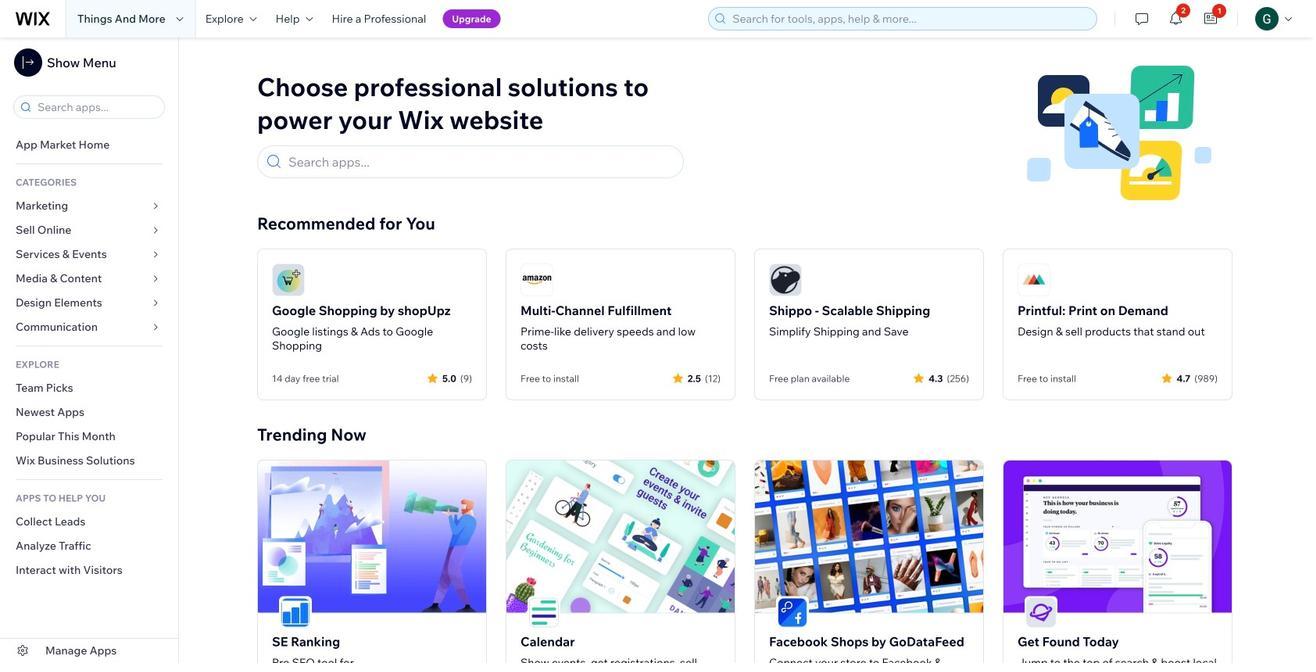 Task type: locate. For each thing, give the bounding box(es) containing it.
printful: print on demand icon image
[[1018, 264, 1051, 296]]

facebook shops by godatafeed icon image
[[755, 461, 984, 613], [778, 598, 808, 628]]

shippo - scalable shipping icon image
[[769, 264, 802, 296]]

google shopping by shopupz icon image
[[272, 264, 305, 296]]

1 horizontal spatial search apps... field
[[284, 146, 676, 178]]

0 horizontal spatial search apps... field
[[33, 96, 160, 118]]

get found today  icon image
[[1004, 461, 1232, 613], [1027, 598, 1056, 628]]

calendar icon image
[[507, 461, 735, 613], [529, 598, 559, 628]]

sidebar element
[[0, 38, 179, 663]]

0 vertical spatial search apps... field
[[33, 96, 160, 118]]

se ranking icon image
[[258, 461, 486, 613], [281, 598, 310, 628]]

search apps... field inside sidebar element
[[33, 96, 160, 118]]

Search apps... field
[[33, 96, 160, 118], [284, 146, 676, 178]]

Search for tools, apps, help & more... field
[[728, 8, 1093, 30]]



Task type: describe. For each thing, give the bounding box(es) containing it.
multi-channel fulfillment icon image
[[521, 264, 554, 296]]

1 vertical spatial search apps... field
[[284, 146, 676, 178]]



Task type: vqa. For each thing, say whether or not it's contained in the screenshot.
HTML
no



